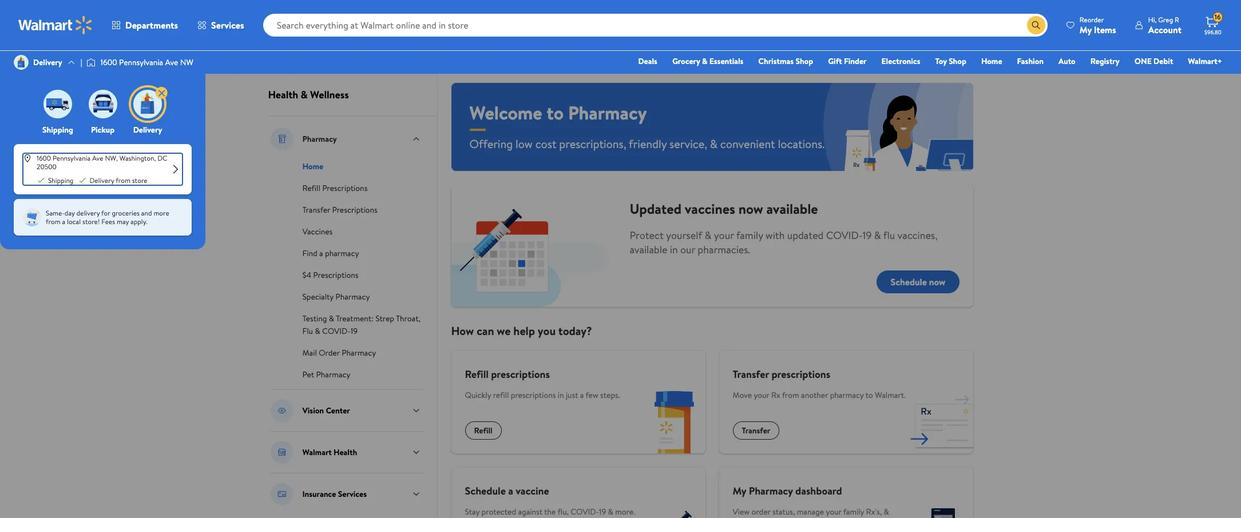Task type: locate. For each thing, give the bounding box(es) containing it.
prescriptions inside transfer prescriptions link
[[332, 204, 378, 216]]

1600 for 1600 pennsylvania ave nw, washington, dc 20500
[[37, 153, 51, 163]]

covid- right updated
[[826, 228, 863, 243]]

prescriptions up specialty pharmacy link at the bottom of page
[[313, 270, 359, 281]]

1 shop from the left
[[796, 56, 813, 67]]

 image
[[87, 57, 96, 68], [23, 154, 32, 163]]

walmart+ link
[[1183, 55, 1228, 68]]

refill prescriptions
[[465, 367, 550, 382]]

testing
[[302, 313, 327, 325]]

you
[[538, 323, 556, 339]]

0 horizontal spatial delivery
[[33, 57, 62, 68]]

same-day delivery for groceries and more from a local store! fees may apply.
[[46, 208, 169, 227]]

transfer for prescriptions
[[302, 204, 330, 216]]

 image inside delivery button
[[133, 90, 162, 118]]

1 vertical spatial family
[[843, 507, 864, 518]]

more. inside view order status, manage your family rx's, & more.
[[733, 518, 753, 519]]

pharmacy down order
[[316, 369, 351, 381]]

christmas shop
[[759, 56, 813, 67]]

0 horizontal spatial from
[[46, 217, 60, 227]]

shipping down 20500 on the left top of page
[[48, 176, 74, 186]]

0 vertical spatial 19
[[863, 228, 872, 243]]

clear search field text image
[[1014, 20, 1023, 30]]

health right walmart
[[334, 447, 357, 458]]

my
[[1080, 23, 1092, 36], [733, 484, 747, 499]]

1 vertical spatial ave
[[92, 153, 103, 163]]

 image down 1600 pennsylvania ave nw
[[133, 90, 162, 118]]

2 horizontal spatial covid-
[[826, 228, 863, 243]]

1 vertical spatial delivery
[[133, 124, 162, 136]]

0 vertical spatial services
[[211, 19, 244, 31]]

0 horizontal spatial available
[[630, 243, 668, 257]]

refill down quickly
[[474, 425, 493, 437]]

prescriptions inside refill prescriptions "link"
[[322, 183, 368, 194]]

0 horizontal spatial home link
[[302, 160, 324, 172]]

1 horizontal spatial home link
[[976, 55, 1008, 68]]

in inside the protect yourself & your family with updated covid-19 & flu vaccines, available in our pharmacies.
[[670, 243, 678, 257]]

your inside view order status, manage your family rx's, & more.
[[826, 507, 842, 518]]

shipping inside button
[[42, 124, 73, 136]]

& right "flu"
[[315, 326, 320, 337]]

my up view
[[733, 484, 747, 499]]

0 horizontal spatial now
[[739, 199, 763, 219]]

shop right toy
[[949, 56, 967, 67]]

testing & treatment: strep throat, flu & covid-19 link
[[302, 312, 421, 337]]

transfer prescriptions
[[733, 367, 831, 382]]

 image right |
[[87, 57, 96, 68]]

0 vertical spatial available
[[767, 199, 818, 219]]

 image inside pickup button
[[88, 90, 117, 118]]

offering
[[470, 136, 513, 152]]

1 horizontal spatial shop
[[949, 56, 967, 67]]

pickup button
[[86, 87, 119, 136]]

help
[[514, 323, 535, 339]]

1 vertical spatial from
[[46, 217, 60, 227]]

1 horizontal spatial 1600
[[100, 57, 117, 68]]

transfer
[[302, 204, 330, 216], [733, 367, 769, 382], [742, 425, 771, 437]]

0 horizontal spatial your
[[714, 228, 734, 243]]

0 horizontal spatial services
[[211, 19, 244, 31]]

home up refill prescriptions "link"
[[302, 161, 324, 172]]

2 vertical spatial delivery
[[90, 176, 114, 186]]

1 vertical spatial refill
[[465, 367, 489, 382]]

0 horizontal spatial schedule
[[465, 484, 506, 499]]

refill inside "button"
[[474, 425, 493, 437]]

delivery left |
[[33, 57, 62, 68]]

0 horizontal spatial more.
[[615, 507, 635, 518]]

nw,
[[105, 153, 118, 163]]

shipping button
[[41, 87, 74, 136]]

& right yourself
[[705, 228, 712, 243]]

 image inside shipping button
[[43, 90, 72, 118]]

and
[[141, 208, 152, 218]]

family left 'rx's,'
[[843, 507, 864, 518]]

$96.80
[[1205, 28, 1222, 36]]

0 horizontal spatial 1600
[[37, 153, 51, 163]]

pet pharmacy
[[302, 369, 351, 381]]

 image left pickup button
[[43, 90, 72, 118]]

1 horizontal spatial health
[[334, 447, 357, 458]]

more. left schedule a vaccine. stay protected against the flu, covid-19 and more. schedule. image
[[615, 507, 635, 518]]

1 horizontal spatial 19
[[599, 507, 606, 518]]

0 vertical spatial covid-
[[826, 228, 863, 243]]

from
[[116, 176, 130, 186], [46, 217, 60, 227], [782, 390, 799, 401]]

19 inside testing & treatment: strep throat, flu & covid-19
[[351, 326, 358, 337]]

ave inside 1600 pennsylvania ave nw, washington, dc 20500
[[92, 153, 103, 163]]

shop for christmas shop
[[796, 56, 813, 67]]

schedule down 'vaccines,'
[[891, 276, 927, 288]]

refill prescriptions link
[[302, 181, 368, 194]]

0 horizontal spatial pennsylvania
[[53, 153, 90, 163]]

schedule up stay
[[465, 484, 506, 499]]

refill up transfer prescriptions link
[[302, 183, 320, 194]]

1 horizontal spatial delivery
[[90, 176, 114, 186]]

1 horizontal spatial pennsylvania
[[119, 57, 163, 68]]

vision center
[[302, 405, 350, 417]]

gift
[[828, 56, 842, 67]]

19
[[863, 228, 872, 243], [351, 326, 358, 337], [599, 507, 606, 518]]

0 horizontal spatial  image
[[23, 154, 32, 163]]

pennsylvania
[[119, 57, 163, 68], [53, 153, 90, 163]]

1 vertical spatial in
[[558, 390, 564, 401]]

pharmacy
[[325, 248, 359, 259], [830, 390, 864, 401]]

 image left same-
[[23, 208, 41, 227]]

& right grocery on the top of the page
[[702, 56, 708, 67]]

1 vertical spatial schedule
[[465, 484, 506, 499]]

0 horizontal spatial my
[[733, 484, 747, 499]]

1600 pennsylvania ave nw, washington, dc 20500
[[37, 153, 167, 172]]

0 vertical spatial schedule
[[891, 276, 927, 288]]

pharmacy up treatment:
[[336, 291, 370, 303]]

delivery from store
[[90, 176, 147, 186]]

1600
[[100, 57, 117, 68], [37, 153, 51, 163]]

one debit link
[[1130, 55, 1179, 68]]

shipping up 20500 on the left top of page
[[42, 124, 73, 136]]

19 inside the protect yourself & your family with updated covid-19 & flu vaccines, available in our pharmacies.
[[863, 228, 872, 243]]

vision center image
[[270, 400, 293, 422]]

pharmacy up prescriptions,
[[568, 100, 647, 125]]

shop for toy shop
[[949, 56, 967, 67]]

services
[[211, 19, 244, 31], [338, 489, 367, 500]]

deals
[[638, 56, 658, 67]]

fees
[[101, 217, 115, 227]]

to left walmart.
[[866, 390, 873, 401]]

from left store
[[116, 176, 130, 186]]

now down 'vaccines,'
[[929, 276, 946, 288]]

order
[[319, 347, 340, 359]]

transfer prescriptions. move your rx from another pharmacy to walmart. transfer. image
[[910, 391, 973, 454]]

ave for nw,
[[92, 153, 103, 163]]

prescriptions for transfer prescriptions
[[772, 367, 831, 382]]

& right 'rx's,'
[[884, 507, 889, 518]]

0 horizontal spatial pharmacy
[[325, 248, 359, 259]]

1 vertical spatial 1600
[[37, 153, 51, 163]]

transfer up vaccines 'link'
[[302, 204, 330, 216]]

0 horizontal spatial health
[[268, 88, 298, 102]]

pennsylvania left nw,
[[53, 153, 90, 163]]

1 horizontal spatial covid-
[[571, 507, 599, 518]]

0 vertical spatial my
[[1080, 23, 1092, 36]]

0 horizontal spatial home
[[302, 161, 324, 172]]

 image up the "pickup"
[[88, 90, 117, 118]]

a left 'local'
[[62, 217, 65, 227]]

prescriptions up refill
[[491, 367, 550, 382]]

0 vertical spatial prescriptions
[[322, 183, 368, 194]]

0 vertical spatial  image
[[87, 57, 96, 68]]

1 horizontal spatial more.
[[733, 518, 753, 519]]

hi,
[[1149, 15, 1157, 24]]

schedule now button
[[877, 271, 960, 294]]

& inside view order status, manage your family rx's, & more.
[[884, 507, 889, 518]]

schedule for schedule now
[[891, 276, 927, 288]]

schedule inside button
[[891, 276, 927, 288]]

ave left nw,
[[92, 153, 103, 163]]

transfer down move
[[742, 425, 771, 437]]

now right vaccines
[[739, 199, 763, 219]]

0 vertical spatial delivery
[[33, 57, 62, 68]]

delivery up washington,
[[133, 124, 162, 136]]

1 vertical spatial pharmacy
[[830, 390, 864, 401]]

health up pharmacy 'icon'
[[268, 88, 298, 102]]

prescriptions
[[491, 367, 550, 382], [772, 367, 831, 382], [511, 390, 556, 401]]

covid- inside the protect yourself & your family with updated covid-19 & flu vaccines, available in our pharmacies.
[[826, 228, 863, 243]]

quickly
[[465, 390, 491, 401]]

1 horizontal spatial from
[[116, 176, 130, 186]]

prescriptions down the refill prescriptions
[[332, 204, 378, 216]]

19 right flu,
[[599, 507, 606, 518]]

covid- right flu,
[[571, 507, 599, 518]]

prescriptions right refill
[[511, 390, 556, 401]]

services button
[[188, 11, 254, 39]]

more. left status,
[[733, 518, 753, 519]]

1 horizontal spatial ave
[[165, 57, 178, 68]]

essentials
[[710, 56, 744, 67]]

in left just
[[558, 390, 564, 401]]

family
[[736, 228, 763, 243], [843, 507, 864, 518]]

& left 'wellness'
[[301, 88, 308, 102]]

1 vertical spatial  image
[[23, 154, 32, 163]]

1 horizontal spatial available
[[767, 199, 818, 219]]

family left with
[[736, 228, 763, 243]]

0 vertical spatial in
[[670, 243, 678, 257]]

your left rx
[[754, 390, 770, 401]]

pharmacy right pharmacy 'icon'
[[302, 133, 337, 145]]

&
[[702, 56, 708, 67], [301, 88, 308, 102], [710, 136, 718, 152], [705, 228, 712, 243], [874, 228, 881, 243], [329, 313, 334, 325], [315, 326, 320, 337], [608, 507, 613, 518], [884, 507, 889, 518]]

find a pharmacy link
[[302, 247, 359, 259]]

1 vertical spatial to
[[866, 390, 873, 401]]

from left day
[[46, 217, 60, 227]]

shop right christmas
[[796, 56, 813, 67]]

covid- for updated
[[826, 228, 863, 243]]

0 horizontal spatial family
[[736, 228, 763, 243]]

for
[[101, 208, 110, 218]]

prescriptions up transfer prescriptions link
[[322, 183, 368, 194]]

your inside the protect yourself & your family with updated covid-19 & flu vaccines, available in our pharmacies.
[[714, 228, 734, 243]]

0 vertical spatial home link
[[976, 55, 1008, 68]]

how
[[451, 323, 474, 339]]

0 horizontal spatial covid-
[[322, 326, 351, 337]]

1 vertical spatial health
[[334, 447, 357, 458]]

0 horizontal spatial 19
[[351, 326, 358, 337]]

0 vertical spatial from
[[116, 176, 130, 186]]

prescriptions up another in the bottom right of the page
[[772, 367, 831, 382]]

1600 right |
[[100, 57, 117, 68]]

1 vertical spatial prescriptions
[[332, 204, 378, 216]]

now
[[739, 199, 763, 219], [929, 276, 946, 288]]

19 down treatment:
[[351, 326, 358, 337]]

2 vertical spatial covid-
[[571, 507, 599, 518]]

1 horizontal spatial in
[[670, 243, 678, 257]]

1 vertical spatial now
[[929, 276, 946, 288]]

refill inside "link"
[[302, 183, 320, 194]]

19 for &
[[351, 326, 358, 337]]

christmas
[[759, 56, 794, 67]]

pharmacy
[[568, 100, 647, 125], [302, 133, 337, 145], [336, 291, 370, 303], [342, 347, 376, 359], [316, 369, 351, 381], [749, 484, 793, 499]]

more. for my pharmacy dashboard
[[733, 518, 753, 519]]

to up cost
[[547, 100, 564, 125]]

2 shop from the left
[[949, 56, 967, 67]]

throat,
[[396, 313, 421, 325]]

fashion link
[[1012, 55, 1049, 68]]

home link left fashion
[[976, 55, 1008, 68]]

 image down walmart image on the top left of page
[[14, 55, 29, 70]]

0 horizontal spatial shop
[[796, 56, 813, 67]]

home left fashion
[[982, 56, 1003, 67]]

transfer button
[[733, 422, 780, 440]]

family inside the protect yourself & your family with updated covid-19 & flu vaccines, available in our pharmacies.
[[736, 228, 763, 243]]

0 vertical spatial family
[[736, 228, 763, 243]]

vaccines
[[685, 199, 735, 219]]

my inside reorder my items
[[1080, 23, 1092, 36]]

2 vertical spatial transfer
[[742, 425, 771, 437]]

a right find
[[319, 248, 323, 259]]

2 horizontal spatial 19
[[863, 228, 872, 243]]

from right rx
[[782, 390, 799, 401]]

$4
[[302, 270, 311, 281]]

home link up refill prescriptions "link"
[[302, 160, 324, 172]]

pharmacy up $4 prescriptions link
[[325, 248, 359, 259]]

0 horizontal spatial in
[[558, 390, 564, 401]]

rx's,
[[866, 507, 882, 518]]

find
[[302, 248, 318, 259]]

your right manage
[[826, 507, 842, 518]]

available left 'our'
[[630, 243, 668, 257]]

pennsylvania inside 1600 pennsylvania ave nw, washington, dc 20500
[[53, 153, 90, 163]]

1 horizontal spatial pharmacy
[[830, 390, 864, 401]]

shop
[[796, 56, 813, 67], [949, 56, 967, 67]]

0 horizontal spatial ave
[[92, 153, 103, 163]]

 image for 1600 pennsylvania ave nw
[[87, 57, 96, 68]]

available up updated
[[767, 199, 818, 219]]

updated vaccines now available
[[630, 199, 818, 219]]

against
[[518, 507, 543, 518]]

my left items
[[1080, 23, 1092, 36]]

0 vertical spatial ave
[[165, 57, 178, 68]]

flu,
[[558, 507, 569, 518]]

2 vertical spatial refill
[[474, 425, 493, 437]]

0 vertical spatial shipping
[[42, 124, 73, 136]]

move
[[733, 390, 752, 401]]

1 vertical spatial available
[[630, 243, 668, 257]]

today?
[[559, 323, 592, 339]]

prescriptions inside $4 prescriptions link
[[313, 270, 359, 281]]

stay
[[465, 507, 480, 518]]

1 horizontal spatial my
[[1080, 23, 1092, 36]]

pet
[[302, 369, 314, 381]]

0 vertical spatial your
[[714, 228, 734, 243]]

pennsylvania down departments dropdown button
[[119, 57, 163, 68]]

washington,
[[119, 153, 156, 163]]

1 horizontal spatial  image
[[87, 57, 96, 68]]

1 vertical spatial home
[[302, 161, 324, 172]]

electronics
[[882, 56, 921, 67]]

2 horizontal spatial from
[[782, 390, 799, 401]]

1 vertical spatial transfer
[[733, 367, 769, 382]]

vaccines link
[[302, 225, 333, 238]]

0 vertical spatial now
[[739, 199, 763, 219]]

1 horizontal spatial home
[[982, 56, 1003, 67]]

1 horizontal spatial your
[[754, 390, 770, 401]]

from inside same-day delivery for groceries and more from a local store! fees may apply.
[[46, 217, 60, 227]]

2 horizontal spatial delivery
[[133, 124, 162, 136]]

prescriptions
[[322, 183, 368, 194], [332, 204, 378, 216], [313, 270, 359, 281]]

transfer for prescriptions
[[733, 367, 769, 382]]

refill
[[493, 390, 509, 401]]

our
[[681, 243, 695, 257]]

departments
[[125, 19, 178, 31]]

schedule
[[891, 276, 927, 288], [465, 484, 506, 499]]

covid- up mail order pharmacy link
[[322, 326, 351, 337]]

1600 inside 1600 pennsylvania ave nw, washington, dc 20500
[[37, 153, 51, 163]]

 image left 20500 on the left top of page
[[23, 154, 32, 163]]

updated
[[787, 228, 824, 243]]

19 left flu
[[863, 228, 872, 243]]

0 vertical spatial transfer
[[302, 204, 330, 216]]

1600 down shipping button
[[37, 153, 51, 163]]

0 vertical spatial pennsylvania
[[119, 57, 163, 68]]

transfer up move
[[733, 367, 769, 382]]

covid- inside testing & treatment: strep throat, flu & covid-19
[[322, 326, 351, 337]]

 image for pickup
[[88, 90, 117, 118]]

1 horizontal spatial now
[[929, 276, 946, 288]]

0 vertical spatial refill
[[302, 183, 320, 194]]

 image
[[14, 55, 29, 70], [43, 90, 72, 118], [88, 90, 117, 118], [133, 90, 162, 118], [23, 208, 41, 227]]

shipping
[[42, 124, 73, 136], [48, 176, 74, 186]]

1 vertical spatial covid-
[[322, 326, 351, 337]]

pharmacy right another in the bottom right of the page
[[830, 390, 864, 401]]

1 horizontal spatial to
[[866, 390, 873, 401]]

 image for 1600 pennsylvania ave nw, washington, dc 20500
[[23, 154, 32, 163]]

0 vertical spatial home
[[982, 56, 1003, 67]]

in left 'our'
[[670, 243, 678, 257]]

0 vertical spatial 1600
[[100, 57, 117, 68]]

1 horizontal spatial services
[[338, 489, 367, 500]]

2 vertical spatial 19
[[599, 507, 606, 518]]

protect yourself & your family with updated covid-19 & flu vaccines, available in our pharmacies.
[[630, 228, 938, 257]]

1 vertical spatial 19
[[351, 326, 358, 337]]

2 vertical spatial your
[[826, 507, 842, 518]]

delivery down 1600 pennsylvania ave nw, washington, dc 20500
[[90, 176, 114, 186]]

1 horizontal spatial schedule
[[891, 276, 927, 288]]

your down updated vaccines now available on the right of page
[[714, 228, 734, 243]]

a right just
[[580, 390, 584, 401]]

refill up quickly
[[465, 367, 489, 382]]

0 horizontal spatial to
[[547, 100, 564, 125]]

ave left nw
[[165, 57, 178, 68]]



Task type: describe. For each thing, give the bounding box(es) containing it.
local
[[67, 217, 81, 227]]

Walmart Site-Wide search field
[[263, 14, 1048, 37]]

health & wellness
[[268, 88, 349, 102]]

0 vertical spatial pharmacy
[[325, 248, 359, 259]]

 image for shipping
[[43, 90, 72, 118]]

toy shop link
[[930, 55, 972, 68]]

order
[[752, 507, 771, 518]]

protect
[[630, 228, 664, 243]]

a left vaccine
[[508, 484, 513, 499]]

& right flu,
[[608, 507, 613, 518]]

dashboard
[[796, 484, 842, 499]]

1 vertical spatial shipping
[[48, 176, 74, 186]]

refill prescriptions. quickly refill medications in just a few steps. refill. image
[[642, 391, 705, 454]]

pharmacy image
[[270, 128, 293, 151]]

 image for delivery
[[14, 55, 29, 70]]

& right testing at the left bottom of page
[[329, 313, 334, 325]]

my pharmacy dashboard. view order status, manage your family rx's and more. view. image
[[910, 508, 973, 519]]

low
[[516, 136, 533, 152]]

gift finder
[[828, 56, 867, 67]]

view
[[733, 507, 750, 518]]

& left flu
[[874, 228, 881, 243]]

$4 prescriptions
[[302, 270, 359, 281]]

christmas shop link
[[753, 55, 819, 68]]

|
[[81, 57, 82, 68]]

 image for same-day delivery for groceries and more from a local store! fees may apply.
[[23, 208, 41, 227]]

treatment:
[[336, 313, 374, 325]]

delivery inside delivery button
[[133, 124, 162, 136]]

protected
[[482, 507, 516, 518]]

a inside same-day delivery for groceries and more from a local store! fees may apply.
[[62, 217, 65, 227]]

nw
[[180, 57, 193, 68]]

covid- for &
[[322, 326, 351, 337]]

one debit
[[1135, 56, 1174, 67]]

flu
[[302, 326, 313, 337]]

just
[[566, 390, 578, 401]]

pet pharmacy link
[[302, 368, 351, 381]]

locations.
[[778, 136, 825, 152]]

convenient
[[721, 136, 775, 152]]

service,
[[670, 136, 707, 152]]

specialty pharmacy
[[302, 291, 370, 303]]

walmart
[[302, 447, 332, 458]]

one
[[1135, 56, 1152, 67]]

schedule a vaccine
[[465, 484, 549, 499]]

0 vertical spatial to
[[547, 100, 564, 125]]

19 for updated
[[863, 228, 872, 243]]

status,
[[773, 507, 795, 518]]

pennsylvania for nw
[[119, 57, 163, 68]]

registry link
[[1086, 55, 1125, 68]]

toy
[[935, 56, 947, 67]]

services inside services dropdown button
[[211, 19, 244, 31]]

hi, greg r account
[[1149, 15, 1182, 36]]

prescriptions for refill prescriptions
[[491, 367, 550, 382]]

how can we help you today?
[[451, 323, 592, 339]]

friendly
[[629, 136, 667, 152]]

welcome
[[470, 100, 542, 125]]

1600 for 1600 pennsylvania ave nw
[[100, 57, 117, 68]]

my pharmacy dashboard
[[733, 484, 842, 499]]

refill for prescriptions
[[465, 367, 489, 382]]

toy shop
[[935, 56, 967, 67]]

ave for nw
[[165, 57, 178, 68]]

vaccine
[[516, 484, 549, 499]]

dc
[[158, 153, 167, 163]]

prescriptions,
[[559, 136, 626, 152]]

same-
[[46, 208, 65, 218]]

with
[[766, 228, 785, 243]]

more. for schedule a vaccine
[[615, 507, 635, 518]]

pharmacy down testing & treatment: strep throat, flu & covid-19
[[342, 347, 376, 359]]

1 vertical spatial your
[[754, 390, 770, 401]]

Search search field
[[263, 14, 1048, 37]]

grocery & essentials
[[672, 56, 744, 67]]

walmart image
[[18, 16, 93, 34]]

prescriptions for refill prescriptions
[[322, 183, 368, 194]]

wellness
[[310, 88, 349, 102]]

family inside view order status, manage your family rx's, & more.
[[843, 507, 864, 518]]

electronics link
[[877, 55, 926, 68]]

strep
[[376, 313, 394, 325]]

specialty
[[302, 291, 334, 303]]

insurance
[[302, 489, 336, 500]]

groceries
[[112, 208, 140, 218]]

updated
[[630, 199, 682, 219]]

walmart health
[[302, 447, 357, 458]]

available inside the protect yourself & your family with updated covid-19 & flu vaccines, available in our pharmacies.
[[630, 243, 668, 257]]

store!
[[82, 217, 100, 227]]

transfer prescriptions link
[[302, 203, 378, 216]]

registry
[[1091, 56, 1120, 67]]

mail
[[302, 347, 317, 359]]

items
[[1094, 23, 1117, 36]]

prescriptions for transfer prescriptions
[[332, 204, 378, 216]]

walmart+
[[1188, 56, 1223, 67]]

schedule for schedule a vaccine
[[465, 484, 506, 499]]

quickly refill prescriptions in just a few steps.
[[465, 390, 620, 401]]

rx
[[772, 390, 781, 401]]

& right service,
[[710, 136, 718, 152]]

move your rx from another pharmacy to walmart.
[[733, 390, 906, 401]]

mail order pharmacy
[[302, 347, 376, 359]]

1600 pennsylvania ave nw
[[100, 57, 193, 68]]

the
[[544, 507, 556, 518]]

prescriptions for $4 prescriptions
[[313, 270, 359, 281]]

cost
[[536, 136, 557, 152]]

pennsylvania for nw,
[[53, 153, 90, 163]]

transfer inside 'button'
[[742, 425, 771, 437]]

walmart health image
[[270, 441, 293, 464]]

apply.
[[131, 217, 148, 227]]

greg
[[1159, 15, 1173, 24]]

welcome to pharmacy
[[470, 100, 647, 125]]

schedule a vaccine. stay protected against the flu, covid-19 and more. schedule. image
[[642, 508, 705, 519]]

delivery
[[76, 208, 100, 218]]

search icon image
[[1032, 21, 1041, 30]]

vision
[[302, 405, 324, 417]]

1 vertical spatial my
[[733, 484, 747, 499]]

refill for prescriptions
[[302, 183, 320, 194]]

1 vertical spatial services
[[338, 489, 367, 500]]

refill button
[[465, 422, 502, 440]]

now inside button
[[929, 276, 946, 288]]

grocery & essentials link
[[667, 55, 749, 68]]

can
[[477, 323, 494, 339]]

delivery button
[[131, 87, 168, 136]]

r
[[1175, 15, 1180, 24]]

insurance services
[[302, 489, 367, 500]]

1 vertical spatial home link
[[302, 160, 324, 172]]

pharmacy up order
[[749, 484, 793, 499]]

vaccines
[[302, 226, 333, 238]]

finder
[[844, 56, 867, 67]]

walmart insurance services image
[[270, 483, 293, 506]]

reorder my items
[[1080, 15, 1117, 36]]

may
[[117, 217, 129, 227]]



Task type: vqa. For each thing, say whether or not it's contained in the screenshot.
Free shipping, arrives Tue, Dec 19 94112 element
no



